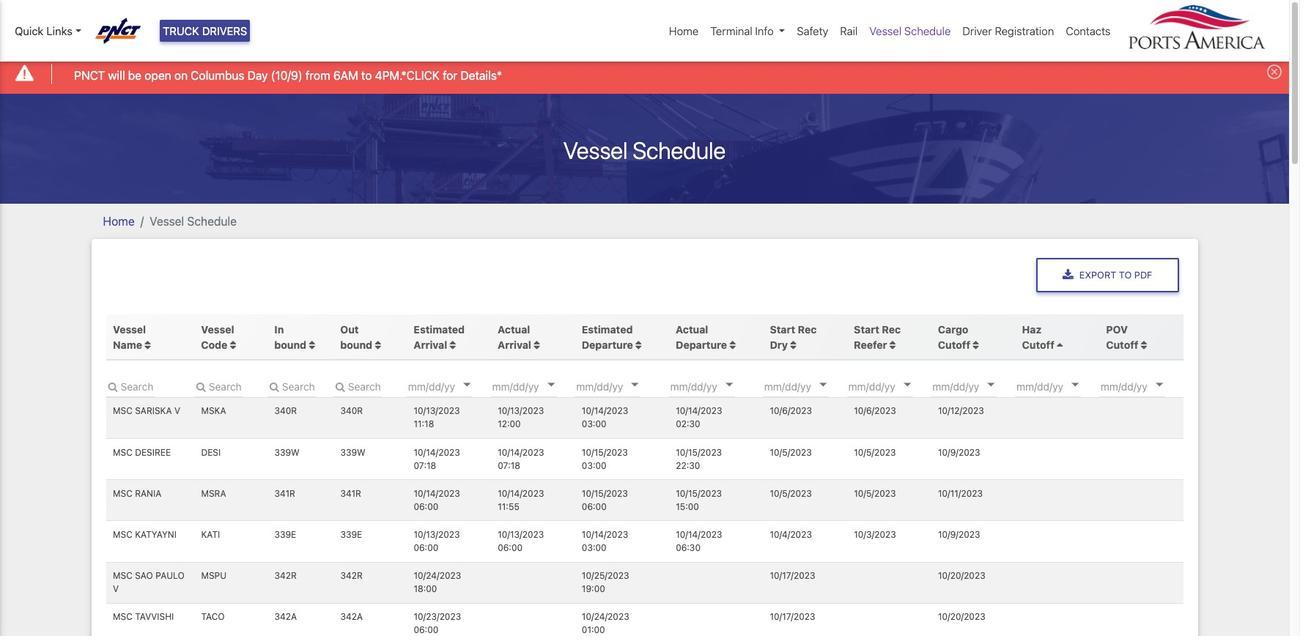 Task type: vqa. For each thing, say whether or not it's contained in the screenshot.


Task type: describe. For each thing, give the bounding box(es) containing it.
2 horizontal spatial vessel schedule
[[870, 24, 951, 37]]

msc sao paulo v
[[113, 571, 185, 595]]

open calendar image for 6th mm/dd/yy field from right
[[726, 383, 733, 387]]

2 10/13/2023 06:00 from the left
[[498, 529, 544, 554]]

22:30
[[676, 460, 700, 471]]

msra
[[201, 488, 226, 499]]

msc rania
[[113, 488, 162, 499]]

in bound
[[275, 323, 309, 351]]

desi
[[201, 447, 221, 458]]

quick links link
[[15, 23, 81, 39]]

2 342a from the left
[[341, 612, 363, 623]]

2 339e from the left
[[341, 529, 362, 540]]

will
[[108, 69, 125, 82]]

10/20/2023 for 10/24/2023
[[939, 612, 986, 623]]

pdf
[[1135, 270, 1153, 281]]

pnct
[[74, 69, 105, 82]]

rec for start rec dry
[[798, 323, 817, 336]]

1 horizontal spatial home link
[[664, 17, 705, 45]]

mska
[[201, 406, 226, 417]]

driver registration
[[963, 24, 1055, 37]]

msc desiree
[[113, 447, 171, 458]]

kati
[[201, 529, 220, 540]]

10/14/2023 02:30
[[676, 406, 723, 430]]

10/14/2023 03:00 for 10/13/2023 06:00
[[582, 529, 629, 554]]

on
[[174, 69, 188, 82]]

(10/9)
[[271, 69, 303, 82]]

1 10/14/2023 07:18 from the left
[[414, 447, 460, 471]]

open calendar image for sixth mm/dd/yy field from the left
[[904, 383, 911, 387]]

1 horizontal spatial vessel schedule
[[564, 136, 726, 164]]

10/3/2023
[[854, 529, 897, 540]]

11:55
[[498, 501, 520, 512]]

1 vertical spatial home
[[103, 215, 135, 228]]

4pm.*click
[[375, 69, 440, 82]]

11:18
[[414, 419, 434, 430]]

10/15/2023 15:00
[[676, 488, 722, 512]]

open calendar image for eighth mm/dd/yy field from the right
[[548, 383, 555, 387]]

paulo
[[156, 571, 185, 582]]

2 vertical spatial schedule
[[187, 215, 237, 228]]

10/9/2023 for 10/5/2023
[[939, 447, 981, 458]]

truck
[[163, 24, 199, 37]]

06:00 inside the 10/15/2023 06:00
[[582, 501, 607, 512]]

cutoff for cargo
[[939, 339, 971, 351]]

details*
[[461, 69, 502, 82]]

cargo
[[939, 323, 969, 336]]

10/23/2023
[[414, 612, 461, 623]]

2 10/6/2023 from the left
[[854, 406, 897, 417]]

start for dry
[[770, 323, 796, 336]]

1 vertical spatial home link
[[103, 215, 135, 228]]

10/9/2023 for 10/3/2023
[[939, 529, 981, 540]]

open calendar image for 2nd mm/dd/yy field from the right
[[1072, 383, 1080, 387]]

driver registration link
[[957, 17, 1061, 45]]

terminal
[[711, 24, 753, 37]]

1 341r from the left
[[275, 488, 295, 499]]

open
[[145, 69, 171, 82]]

to
[[1120, 270, 1132, 281]]

rail
[[841, 24, 858, 37]]

10/14/2023 03:00 for 10/13/2023 12:00
[[582, 406, 629, 430]]

terminal info link
[[705, 17, 791, 45]]

msc for msc desiree
[[113, 447, 133, 458]]

cutoff for haz
[[1023, 339, 1055, 351]]

10/13/2023 11:18
[[414, 406, 460, 430]]

tavvishi
[[135, 612, 174, 623]]

schedule inside the vessel schedule link
[[905, 24, 951, 37]]

dry
[[770, 339, 788, 351]]

quick links
[[15, 24, 73, 37]]

06:30
[[676, 543, 701, 554]]

cargo cutoff
[[939, 323, 971, 351]]

10/13/2023 up 11:18
[[414, 406, 460, 417]]

in
[[275, 323, 284, 336]]

truck drivers
[[163, 24, 247, 37]]

rail link
[[835, 17, 864, 45]]

pnct will be open on columbus day (10/9) from 6am to 4pm.*click for details* link
[[74, 66, 502, 84]]

start rec reefer
[[854, 323, 901, 351]]

1 horizontal spatial home
[[669, 24, 699, 37]]

10/20/2023 for 10/25/2023
[[939, 571, 986, 582]]

msc sariska v
[[113, 406, 180, 417]]

10/15/2023 for 15:00
[[676, 488, 722, 499]]

2 vertical spatial vessel schedule
[[150, 215, 237, 228]]

10/15/2023 for 22:30
[[676, 447, 722, 458]]

departure for estimated
[[582, 339, 633, 351]]

katyayni
[[135, 529, 177, 540]]

1 340r from the left
[[275, 406, 297, 417]]

start for reefer
[[854, 323, 880, 336]]

export to pdf
[[1080, 270, 1153, 281]]

estimated for arrival
[[414, 323, 465, 336]]

close image
[[1268, 65, 1282, 79]]

open calendar image for fifth mm/dd/yy field from the right
[[820, 383, 827, 387]]

10/15/2023 22:30
[[676, 447, 722, 471]]

be
[[128, 69, 142, 82]]

estimated arrival
[[414, 323, 465, 351]]

03:00 for 10/13/2023 06:00
[[582, 543, 607, 554]]

actual departure
[[676, 323, 728, 351]]

estimated departure
[[582, 323, 633, 351]]

rania
[[135, 488, 162, 499]]

quick
[[15, 24, 44, 37]]

to
[[361, 69, 372, 82]]

18:00
[[414, 584, 437, 595]]

2 341r from the left
[[341, 488, 361, 499]]

taco
[[201, 612, 225, 623]]

cutoff for pov
[[1107, 339, 1139, 351]]

3 mm/dd/yy field from the left
[[575, 375, 663, 397]]

06:00 for 10/14/2023 03:00
[[414, 543, 439, 554]]

download image
[[1063, 269, 1074, 281]]

msc for msc rania
[[113, 488, 133, 499]]

open calendar image for third mm/dd/yy field from the left
[[632, 383, 639, 387]]

day
[[248, 69, 268, 82]]

actual for actual arrival
[[498, 323, 530, 336]]

info
[[756, 24, 774, 37]]

from
[[306, 69, 330, 82]]

out
[[341, 323, 359, 336]]

10/13/2023 down the '10/14/2023 06:00'
[[414, 529, 460, 540]]

12:00
[[498, 419, 521, 430]]

02:30
[[676, 419, 701, 430]]

15:00
[[676, 501, 699, 512]]

vessel schedule link
[[864, 17, 957, 45]]

10/15/2023 06:00
[[582, 488, 628, 512]]

export
[[1080, 270, 1117, 281]]



Task type: locate. For each thing, give the bounding box(es) containing it.
0 horizontal spatial home
[[103, 215, 135, 228]]

03:00 up the 10/15/2023 06:00
[[582, 460, 607, 471]]

03:00 up '10/25/2023'
[[582, 543, 607, 554]]

1 horizontal spatial start
[[854, 323, 880, 336]]

name
[[113, 339, 142, 351]]

1 open calendar image from the left
[[463, 383, 471, 387]]

1 vertical spatial v
[[113, 584, 119, 595]]

2 vertical spatial 03:00
[[582, 543, 607, 554]]

msc left the katyayni on the left bottom of the page
[[113, 529, 133, 540]]

10/13/2023 06:00 down the '10/14/2023 06:00'
[[414, 529, 460, 554]]

0 horizontal spatial rec
[[798, 323, 817, 336]]

0 horizontal spatial estimated
[[414, 323, 465, 336]]

open calendar image
[[820, 383, 827, 387], [988, 383, 995, 387], [1072, 383, 1080, 387], [1156, 383, 1164, 387]]

0 vertical spatial 10/24/2023
[[414, 571, 461, 582]]

out bound
[[341, 323, 375, 351]]

0 vertical spatial schedule
[[905, 24, 951, 37]]

0 horizontal spatial 339w
[[275, 447, 300, 458]]

1 342r from the left
[[275, 571, 297, 582]]

2 10/17/2023 from the top
[[770, 612, 816, 623]]

rec inside start rec reefer
[[882, 323, 901, 336]]

07:18
[[414, 460, 436, 471], [498, 460, 521, 471]]

open calendar image for third mm/dd/yy field from the right
[[988, 383, 995, 387]]

0 horizontal spatial 07:18
[[414, 460, 436, 471]]

0 vertical spatial 03:00
[[582, 419, 607, 430]]

10/24/2023 18:00
[[414, 571, 461, 595]]

2 10/14/2023 07:18 from the left
[[498, 447, 544, 471]]

safety link
[[791, 17, 835, 45]]

v up msc tavvishi
[[113, 584, 119, 595]]

0 vertical spatial 10/9/2023
[[939, 447, 981, 458]]

10/23/2023 06:00
[[414, 612, 461, 636]]

pov cutoff
[[1107, 323, 1139, 351]]

10/15/2023 up 22:30
[[676, 447, 722, 458]]

1 horizontal spatial arrival
[[498, 339, 532, 351]]

2 07:18 from the left
[[498, 460, 521, 471]]

arrival inside estimated arrival
[[414, 339, 447, 351]]

2 rec from the left
[[882, 323, 901, 336]]

contacts
[[1066, 24, 1111, 37]]

342r
[[275, 571, 297, 582], [341, 571, 363, 582]]

3 cutoff from the left
[[1107, 339, 1139, 351]]

10/17/2023 for 10/24/2023
[[770, 612, 816, 623]]

0 horizontal spatial start
[[770, 323, 796, 336]]

2 10/20/2023 from the top
[[939, 612, 986, 623]]

vessel inside the vessel schedule link
[[870, 24, 902, 37]]

1 horizontal spatial 10/24/2023
[[582, 612, 630, 623]]

1 horizontal spatial departure
[[676, 339, 728, 351]]

1 horizontal spatial 340r
[[341, 406, 363, 417]]

1 mm/dd/yy field from the left
[[407, 375, 495, 397]]

cutoff
[[939, 339, 971, 351], [1023, 339, 1055, 351], [1107, 339, 1139, 351]]

2 arrival from the left
[[498, 339, 532, 351]]

5 msc from the top
[[113, 571, 133, 582]]

2 10/9/2023 from the top
[[939, 529, 981, 540]]

1 start from the left
[[770, 323, 796, 336]]

1 vertical spatial 10/14/2023 03:00
[[582, 529, 629, 554]]

vessel schedule
[[870, 24, 951, 37], [564, 136, 726, 164], [150, 215, 237, 228]]

1 msc from the top
[[113, 406, 133, 417]]

10/15/2023 down 10/15/2023 03:00
[[582, 488, 628, 499]]

10/15/2023 up 15:00
[[676, 488, 722, 499]]

10/14/2023 11:55
[[498, 488, 544, 512]]

mm/dd/yy field up '10/12/2023'
[[931, 375, 1019, 397]]

1 horizontal spatial 10/14/2023 07:18
[[498, 447, 544, 471]]

1 horizontal spatial 342a
[[341, 612, 363, 623]]

10/11/2023
[[939, 488, 983, 499]]

0 vertical spatial vessel schedule
[[870, 24, 951, 37]]

msc for msc tavvishi
[[113, 612, 133, 623]]

10/24/2023 up 18:00
[[414, 571, 461, 582]]

msc left desiree at the left bottom
[[113, 447, 133, 458]]

0 horizontal spatial bound
[[275, 339, 307, 351]]

msc left rania
[[113, 488, 133, 499]]

desiree
[[135, 447, 171, 458]]

07:18 up the '10/14/2023 06:00'
[[414, 460, 436, 471]]

06:00 inside the '10/14/2023 06:00'
[[414, 501, 439, 512]]

341r
[[275, 488, 295, 499], [341, 488, 361, 499]]

actual inside actual arrival
[[498, 323, 530, 336]]

3 open calendar image from the left
[[632, 383, 639, 387]]

1 cutoff from the left
[[939, 339, 971, 351]]

1 horizontal spatial schedule
[[633, 136, 726, 164]]

1 open calendar image from the left
[[820, 383, 827, 387]]

msc tavvishi
[[113, 612, 174, 623]]

v
[[175, 406, 180, 417], [113, 584, 119, 595]]

0 vertical spatial home
[[669, 24, 699, 37]]

10/15/2023 for 06:00
[[582, 488, 628, 499]]

actual inside actual departure
[[676, 323, 709, 336]]

bound for out
[[341, 339, 373, 351]]

0 horizontal spatial 10/14/2023 07:18
[[414, 447, 460, 471]]

10/13/2023 12:00
[[498, 406, 544, 430]]

8 mm/dd/yy field from the left
[[1016, 375, 1104, 397]]

0 horizontal spatial v
[[113, 584, 119, 595]]

1 vertical spatial 10/24/2023
[[582, 612, 630, 623]]

2 actual from the left
[[676, 323, 709, 336]]

start rec dry
[[770, 323, 817, 351]]

departure
[[582, 339, 633, 351], [676, 339, 728, 351]]

2 cutoff from the left
[[1023, 339, 1055, 351]]

2 departure from the left
[[676, 339, 728, 351]]

10/13/2023 06:00 down "11:55"
[[498, 529, 544, 554]]

sariska
[[135, 406, 172, 417]]

for
[[443, 69, 458, 82]]

2 03:00 from the top
[[582, 460, 607, 471]]

cutoff down cargo in the bottom right of the page
[[939, 339, 971, 351]]

10/13/2023 06:00
[[414, 529, 460, 554], [498, 529, 544, 554]]

sao
[[135, 571, 153, 582]]

bound down the "out"
[[341, 339, 373, 351]]

03:00 inside 10/15/2023 03:00
[[582, 460, 607, 471]]

bound for in
[[275, 339, 307, 351]]

start inside start rec reefer
[[854, 323, 880, 336]]

1 bound from the left
[[275, 339, 307, 351]]

reefer
[[854, 339, 888, 351]]

1 horizontal spatial bound
[[341, 339, 373, 351]]

actual for actual departure
[[676, 323, 709, 336]]

links
[[46, 24, 73, 37]]

10/6/2023 down dry
[[770, 406, 813, 417]]

10/15/2023 up the 10/15/2023 06:00
[[582, 447, 628, 458]]

mm/dd/yy field down dry
[[763, 375, 851, 397]]

bound
[[275, 339, 307, 351], [341, 339, 373, 351]]

open calendar image for first mm/dd/yy field from the right
[[1156, 383, 1164, 387]]

arrival for actual arrival
[[498, 339, 532, 351]]

3 msc from the top
[[113, 488, 133, 499]]

rec left start rec reefer
[[798, 323, 817, 336]]

5 open calendar image from the left
[[904, 383, 911, 387]]

1 339e from the left
[[275, 529, 296, 540]]

0 horizontal spatial 342r
[[275, 571, 297, 582]]

6 msc from the top
[[113, 612, 133, 623]]

1 horizontal spatial 10/6/2023
[[854, 406, 897, 417]]

departure for actual
[[676, 339, 728, 351]]

10/13/2023 down "11:55"
[[498, 529, 544, 540]]

1 vertical spatial 10/9/2023
[[939, 529, 981, 540]]

pnct will be open on columbus day (10/9) from 6am to 4pm.*click for details* alert
[[0, 54, 1290, 94]]

msc left tavvishi
[[113, 612, 133, 623]]

safety
[[797, 24, 829, 37]]

mspu
[[201, 571, 227, 582]]

start up dry
[[770, 323, 796, 336]]

cutoff down "pov"
[[1107, 339, 1139, 351]]

1 horizontal spatial v
[[175, 406, 180, 417]]

1 03:00 from the top
[[582, 419, 607, 430]]

10/9/2023
[[939, 447, 981, 458], [939, 529, 981, 540]]

10/14/2023 06:30
[[676, 529, 723, 554]]

10/17/2023
[[770, 571, 816, 582], [770, 612, 816, 623]]

1 horizontal spatial 07:18
[[498, 460, 521, 471]]

cutoff down "haz"
[[1023, 339, 1055, 351]]

1 vertical spatial 10/17/2023
[[770, 612, 816, 623]]

0 horizontal spatial departure
[[582, 339, 633, 351]]

open calendar image
[[463, 383, 471, 387], [548, 383, 555, 387], [632, 383, 639, 387], [726, 383, 733, 387], [904, 383, 911, 387]]

2 342r from the left
[[341, 571, 363, 582]]

home link
[[664, 17, 705, 45], [103, 215, 135, 228]]

03:00 for 10/14/2023 07:18
[[582, 460, 607, 471]]

0 vertical spatial home link
[[664, 17, 705, 45]]

4 msc from the top
[[113, 529, 133, 540]]

1 horizontal spatial 339e
[[341, 529, 362, 540]]

10/24/2023
[[414, 571, 461, 582], [582, 612, 630, 623]]

contacts link
[[1061, 17, 1117, 45]]

1 horizontal spatial 339w
[[341, 447, 366, 458]]

07:18 up 10/14/2023 11:55
[[498, 460, 521, 471]]

7 mm/dd/yy field from the left
[[931, 375, 1019, 397]]

rec inside start rec dry
[[798, 323, 817, 336]]

10/17/2023 for 10/25/2023
[[770, 571, 816, 582]]

0 horizontal spatial 10/6/2023
[[770, 406, 813, 417]]

2 10/14/2023 03:00 from the top
[[582, 529, 629, 554]]

3 03:00 from the top
[[582, 543, 607, 554]]

10/13/2023
[[414, 406, 460, 417], [498, 406, 544, 417], [414, 529, 460, 540], [498, 529, 544, 540]]

msc katyayni
[[113, 529, 177, 540]]

1 rec from the left
[[798, 323, 817, 336]]

10/9/2023 up 10/11/2023
[[939, 447, 981, 458]]

06:00 for 10/15/2023 06:00
[[414, 501, 439, 512]]

0 horizontal spatial cutoff
[[939, 339, 971, 351]]

1 arrival from the left
[[414, 339, 447, 351]]

10/15/2023 for 03:00
[[582, 447, 628, 458]]

01:00
[[582, 625, 605, 636]]

start
[[770, 323, 796, 336], [854, 323, 880, 336]]

19:00
[[582, 584, 605, 595]]

vessel code
[[201, 323, 234, 351]]

mm/dd/yy field
[[407, 375, 495, 397], [491, 375, 579, 397], [575, 375, 663, 397], [669, 375, 757, 397], [763, 375, 851, 397], [847, 375, 935, 397], [931, 375, 1019, 397], [1016, 375, 1104, 397], [1100, 375, 1188, 397]]

registration
[[995, 24, 1055, 37]]

mm/dd/yy field up 10/13/2023 11:18
[[407, 375, 495, 397]]

5 mm/dd/yy field from the left
[[763, 375, 851, 397]]

1 10/14/2023 03:00 from the top
[[582, 406, 629, 430]]

pnct will be open on columbus day (10/9) from 6am to 4pm.*click for details*
[[74, 69, 502, 82]]

estimated inside estimated departure
[[582, 323, 633, 336]]

0 vertical spatial 10/14/2023 03:00
[[582, 406, 629, 430]]

1 horizontal spatial estimated
[[582, 323, 633, 336]]

1 10/6/2023 from the left
[[770, 406, 813, 417]]

1 vertical spatial schedule
[[633, 136, 726, 164]]

bound down in
[[275, 339, 307, 351]]

driver
[[963, 24, 993, 37]]

10/24/2023 01:00
[[582, 612, 630, 636]]

6am
[[334, 69, 358, 82]]

mm/dd/yy field down estimated departure
[[575, 375, 663, 397]]

10/13/2023 up 12:00
[[498, 406, 544, 417]]

10/6/2023
[[770, 406, 813, 417], [854, 406, 897, 417]]

mm/dd/yy field down pov cutoff at the bottom of page
[[1100, 375, 1188, 397]]

0 horizontal spatial 342a
[[275, 612, 297, 623]]

msc left sao
[[113, 571, 133, 582]]

schedule
[[905, 24, 951, 37], [633, 136, 726, 164], [187, 215, 237, 228]]

03:00 up 10/15/2023 03:00
[[582, 419, 607, 430]]

10/4/2023
[[770, 529, 812, 540]]

bound inside in bound
[[275, 339, 307, 351]]

msc for msc katyayni
[[113, 529, 133, 540]]

10/14/2023 07:18 down 12:00
[[498, 447, 544, 471]]

1 10/17/2023 from the top
[[770, 571, 816, 582]]

1 departure from the left
[[582, 339, 633, 351]]

rec for start rec reefer
[[882, 323, 901, 336]]

open calendar image for first mm/dd/yy field from the left
[[463, 383, 471, 387]]

0 horizontal spatial 10/13/2023 06:00
[[414, 529, 460, 554]]

10/15/2023 03:00
[[582, 447, 628, 471]]

mm/dd/yy field up 10/14/2023 02:30
[[669, 375, 757, 397]]

10/9/2023 down 10/11/2023
[[939, 529, 981, 540]]

4 mm/dd/yy field from the left
[[669, 375, 757, 397]]

columbus
[[191, 69, 245, 82]]

None field
[[106, 375, 154, 397], [194, 375, 243, 397], [268, 375, 316, 397], [334, 375, 382, 397], [106, 375, 154, 397], [194, 375, 243, 397], [268, 375, 316, 397], [334, 375, 382, 397]]

2 340r from the left
[[341, 406, 363, 417]]

2 open calendar image from the left
[[988, 383, 995, 387]]

10/14/2023 03:00 up '10/25/2023'
[[582, 529, 629, 554]]

estimated for departure
[[582, 323, 633, 336]]

0 horizontal spatial 339e
[[275, 529, 296, 540]]

start up reefer
[[854, 323, 880, 336]]

10/20/2023
[[939, 571, 986, 582], [939, 612, 986, 623]]

2 bound from the left
[[341, 339, 373, 351]]

10/25/2023 19:00
[[582, 571, 630, 595]]

2 msc from the top
[[113, 447, 133, 458]]

arrival for estimated arrival
[[414, 339, 447, 351]]

0 vertical spatial 10/17/2023
[[770, 571, 816, 582]]

1 vertical spatial vessel schedule
[[564, 136, 726, 164]]

9 mm/dd/yy field from the left
[[1100, 375, 1188, 397]]

0 vertical spatial 10/20/2023
[[939, 571, 986, 582]]

v right sariska
[[175, 406, 180, 417]]

0 horizontal spatial 340r
[[275, 406, 297, 417]]

bound inside out bound
[[341, 339, 373, 351]]

2 339w from the left
[[341, 447, 366, 458]]

terminal info
[[711, 24, 774, 37]]

2 open calendar image from the left
[[548, 383, 555, 387]]

0 horizontal spatial actual
[[498, 323, 530, 336]]

2 mm/dd/yy field from the left
[[491, 375, 579, 397]]

1 actual from the left
[[498, 323, 530, 336]]

haz
[[1023, 323, 1042, 336]]

2 horizontal spatial cutoff
[[1107, 339, 1139, 351]]

1 horizontal spatial cutoff
[[1023, 339, 1055, 351]]

0 horizontal spatial arrival
[[414, 339, 447, 351]]

v inside msc sao paulo v
[[113, 584, 119, 595]]

vessel name
[[113, 323, 146, 351]]

1 10/9/2023 from the top
[[939, 447, 981, 458]]

rec up reefer
[[882, 323, 901, 336]]

vessel
[[870, 24, 902, 37], [564, 136, 628, 164], [150, 215, 184, 228], [113, 323, 146, 336], [201, 323, 234, 336]]

1 horizontal spatial actual
[[676, 323, 709, 336]]

10/14/2023 03:00
[[582, 406, 629, 430], [582, 529, 629, 554]]

actual arrival
[[498, 323, 532, 351]]

1 horizontal spatial rec
[[882, 323, 901, 336]]

0 horizontal spatial 10/24/2023
[[414, 571, 461, 582]]

msc for msc sariska v
[[113, 406, 133, 417]]

06:00 inside 10/23/2023 06:00
[[414, 625, 439, 636]]

mm/dd/yy field down reefer
[[847, 375, 935, 397]]

1 339w from the left
[[275, 447, 300, 458]]

mm/dd/yy field down haz cutoff
[[1016, 375, 1104, 397]]

2 horizontal spatial schedule
[[905, 24, 951, 37]]

truck drivers link
[[160, 20, 250, 42]]

1 07:18 from the left
[[414, 460, 436, 471]]

3 open calendar image from the left
[[1072, 383, 1080, 387]]

4 open calendar image from the left
[[726, 383, 733, 387]]

mm/dd/yy field up 10/13/2023 12:00
[[491, 375, 579, 397]]

1 342a from the left
[[275, 612, 297, 623]]

10/12/2023
[[939, 406, 985, 417]]

10/14/2023 03:00 up 10/15/2023 03:00
[[582, 406, 629, 430]]

1 horizontal spatial 342r
[[341, 571, 363, 582]]

0 horizontal spatial home link
[[103, 215, 135, 228]]

2 estimated from the left
[[582, 323, 633, 336]]

pov
[[1107, 323, 1129, 336]]

1 vertical spatial 10/20/2023
[[939, 612, 986, 623]]

6 mm/dd/yy field from the left
[[847, 375, 935, 397]]

03:00 for 10/13/2023 12:00
[[582, 419, 607, 430]]

06:00 for 10/24/2023 01:00
[[414, 625, 439, 636]]

home
[[669, 24, 699, 37], [103, 215, 135, 228]]

1 horizontal spatial 341r
[[341, 488, 361, 499]]

msc left sariska
[[113, 406, 133, 417]]

msc inside msc sao paulo v
[[113, 571, 133, 582]]

4 open calendar image from the left
[[1156, 383, 1164, 387]]

0 horizontal spatial schedule
[[187, 215, 237, 228]]

haz cutoff
[[1023, 323, 1055, 351]]

1 estimated from the left
[[414, 323, 465, 336]]

10/25/2023
[[582, 571, 630, 582]]

msc for msc sao paulo v
[[113, 571, 133, 582]]

0 vertical spatial v
[[175, 406, 180, 417]]

10/24/2023 for 01:00
[[582, 612, 630, 623]]

10/24/2023 for 18:00
[[414, 571, 461, 582]]

1 vertical spatial 03:00
[[582, 460, 607, 471]]

10/24/2023 up 01:00
[[582, 612, 630, 623]]

10/6/2023 down reefer
[[854, 406, 897, 417]]

1 10/13/2023 06:00 from the left
[[414, 529, 460, 554]]

0 horizontal spatial vessel schedule
[[150, 215, 237, 228]]

2 start from the left
[[854, 323, 880, 336]]

start inside start rec dry
[[770, 323, 796, 336]]

10/14/2023
[[582, 406, 629, 417], [676, 406, 723, 417], [414, 447, 460, 458], [498, 447, 544, 458], [414, 488, 460, 499], [498, 488, 544, 499], [582, 529, 629, 540], [676, 529, 723, 540]]

10/14/2023 07:18 down 11:18
[[414, 447, 460, 471]]

0 horizontal spatial 341r
[[275, 488, 295, 499]]

1 10/20/2023 from the top
[[939, 571, 986, 582]]

rec
[[798, 323, 817, 336], [882, 323, 901, 336]]

1 horizontal spatial 10/13/2023 06:00
[[498, 529, 544, 554]]



